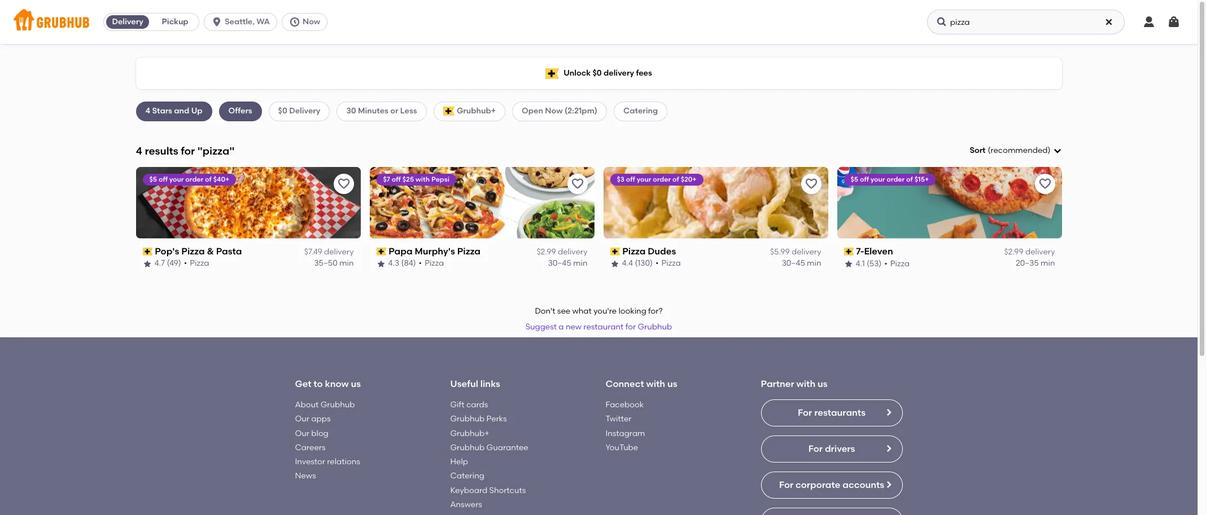 Task type: locate. For each thing, give the bounding box(es) containing it.
1 subscription pass image from the left
[[143, 248, 153, 256]]

right image for for drivers
[[884, 445, 893, 454]]

2 min from the left
[[573, 259, 588, 269]]

us right know
[[351, 379, 361, 390]]

save this restaurant button for papa murphy's pizza
[[567, 174, 588, 194]]

$40+
[[213, 176, 229, 183]]

0 horizontal spatial catering
[[451, 472, 485, 482]]

1 horizontal spatial now
[[545, 106, 563, 116]]

4.3
[[388, 259, 400, 269]]

grubhub down know
[[321, 400, 355, 410]]

sort
[[970, 146, 986, 155]]

2 $2.99 delivery from the left
[[1005, 247, 1056, 257]]

star icon image left 4.7 on the bottom left
[[143, 260, 152, 269]]

0 horizontal spatial us
[[351, 379, 361, 390]]

2 horizontal spatial with
[[797, 379, 816, 390]]

1 $2.99 from the left
[[537, 247, 556, 257]]

grubhub+ left the 'open'
[[457, 106, 496, 116]]

1 horizontal spatial $0
[[593, 68, 602, 78]]

min left '4.4'
[[573, 259, 588, 269]]

grubhub plus flag logo image left unlock
[[546, 68, 559, 79]]

2 horizontal spatial us
[[818, 379, 828, 390]]

order left $15+
[[887, 176, 905, 183]]

restaurant
[[584, 323, 624, 332]]

None field
[[970, 145, 1062, 157]]

2 star icon image from the left
[[377, 260, 386, 269]]

0 vertical spatial grubhub plus flag logo image
[[546, 68, 559, 79]]

1 vertical spatial right image
[[884, 481, 893, 490]]

1 your from the left
[[169, 176, 184, 183]]

2 right image from the top
[[884, 481, 893, 490]]

save this restaurant button for 7-eleven
[[1035, 174, 1056, 194]]

delivery inside button
[[112, 17, 143, 27]]

suggest a new restaurant for grubhub button
[[521, 318, 678, 338]]

recommended
[[991, 146, 1048, 155]]

0 horizontal spatial for
[[181, 144, 195, 157]]

1 horizontal spatial your
[[637, 176, 652, 183]]

$2.99 for 7-eleven
[[1005, 247, 1024, 257]]

1 min from the left
[[340, 259, 354, 269]]

save this restaurant image
[[337, 177, 351, 191], [571, 177, 584, 191], [1039, 177, 1052, 191]]

3 your from the left
[[871, 176, 886, 183]]

0 vertical spatial right image
[[884, 445, 893, 454]]

delivery right '$5.99'
[[792, 247, 822, 257]]

star icon image left 4.3 at the bottom
[[377, 260, 386, 269]]

1 $5 from the left
[[149, 176, 157, 183]]

save this restaurant image left the $7
[[337, 177, 351, 191]]

• pizza
[[184, 259, 209, 269], [419, 259, 444, 269], [656, 259, 681, 269], [885, 259, 910, 269]]

1 horizontal spatial $5
[[851, 176, 859, 183]]

off for 7-
[[860, 176, 869, 183]]

now right the 'open'
[[545, 106, 563, 116]]

right image inside for corporate accounts link
[[884, 481, 893, 490]]

catering down 'fees'
[[624, 106, 658, 116]]

4 • from the left
[[885, 259, 888, 269]]

"pizza"
[[198, 144, 235, 157]]

0 vertical spatial delivery
[[112, 17, 143, 27]]

for restaurants link
[[761, 400, 903, 427]]

investor relations link
[[295, 458, 360, 467]]

don't
[[535, 307, 556, 316]]

none field containing sort
[[970, 145, 1062, 157]]

delivery left pickup
[[112, 17, 143, 27]]

grubhub down grubhub+ link
[[451, 443, 485, 453]]

for?
[[649, 307, 663, 316]]

pop's
[[155, 246, 179, 257]]

$2.99 delivery up 20–35
[[1005, 247, 1056, 257]]

2 off from the left
[[392, 176, 401, 183]]

30–45 min down $5.99 delivery at the top of page
[[782, 259, 822, 269]]

$2.99 delivery
[[537, 247, 588, 257], [1005, 247, 1056, 257]]

1 horizontal spatial delivery
[[289, 106, 321, 116]]

1 save this restaurant button from the left
[[334, 174, 354, 194]]

pickup
[[162, 17, 188, 27]]

off right the $7
[[392, 176, 401, 183]]

svg image inside now button
[[289, 16, 301, 28]]

twitter link
[[606, 415, 632, 424]]

3 save this restaurant button from the left
[[801, 174, 822, 194]]

&
[[207, 246, 214, 257]]

0 vertical spatial 4
[[145, 106, 150, 116]]

drivers
[[825, 444, 856, 455]]

• pizza down the dudes
[[656, 259, 681, 269]]

0 vertical spatial grubhub+
[[457, 106, 496, 116]]

off for pizza
[[626, 176, 636, 183]]

2 30–45 min from the left
[[782, 259, 822, 269]]

suggest a new restaurant for grubhub
[[526, 323, 672, 332]]

about grubhub our apps our blog careers investor relations news
[[295, 400, 360, 482]]

grubhub down gift cards link
[[451, 415, 485, 424]]

35–50
[[314, 259, 338, 269]]

your
[[169, 176, 184, 183], [637, 176, 652, 183], [871, 176, 886, 183]]

us
[[351, 379, 361, 390], [668, 379, 678, 390], [818, 379, 828, 390]]

order left $40+
[[186, 176, 203, 183]]

2 subscription pass image from the left
[[377, 248, 387, 256]]

pizza dudes
[[623, 246, 676, 257]]

1 horizontal spatial svg image
[[937, 16, 948, 28]]

star icon image for 7-eleven
[[844, 260, 853, 269]]

delivery left 'fees'
[[604, 68, 634, 78]]

0 vertical spatial $0
[[593, 68, 602, 78]]

1 vertical spatial our
[[295, 429, 310, 439]]

pizza down papa murphy's pizza
[[425, 259, 444, 269]]

2 vertical spatial for
[[780, 480, 794, 491]]

2 horizontal spatial save this restaurant image
[[1039, 177, 1052, 191]]

pizza down the dudes
[[662, 259, 681, 269]]

results
[[145, 144, 178, 157]]

$0 right offers
[[278, 106, 287, 116]]

1 of from the left
[[205, 176, 212, 183]]

1 horizontal spatial subscription pass image
[[377, 248, 387, 256]]

of
[[205, 176, 212, 183], [673, 176, 680, 183], [907, 176, 913, 183]]

grubhub+ link
[[451, 429, 490, 439]]

1 horizontal spatial $2.99
[[1005, 247, 1024, 257]]

fees
[[636, 68, 652, 78]]

subscription pass image
[[610, 248, 620, 256]]

1 30–45 from the left
[[548, 259, 572, 269]]

our up careers
[[295, 429, 310, 439]]

1 horizontal spatial for
[[626, 323, 636, 332]]

$5 for pop's
[[149, 176, 157, 183]]

delivery up the 35–50 min
[[324, 247, 354, 257]]

min right 20–35
[[1041, 259, 1056, 269]]

$5 for 7-
[[851, 176, 859, 183]]

eleven
[[865, 246, 894, 257]]

for left the corporate
[[780, 480, 794, 491]]

1 vertical spatial $0
[[278, 106, 287, 116]]

what
[[573, 307, 592, 316]]

1 our from the top
[[295, 415, 310, 424]]

0 horizontal spatial save this restaurant image
[[337, 177, 351, 191]]

0 horizontal spatial subscription pass image
[[143, 248, 153, 256]]

2 horizontal spatial your
[[871, 176, 886, 183]]

3 of from the left
[[907, 176, 913, 183]]

us for partner with us
[[818, 379, 828, 390]]

star icon image down subscription pass image at the top right of page
[[610, 260, 619, 269]]

order for pizza
[[186, 176, 203, 183]]

1 horizontal spatial 4
[[145, 106, 150, 116]]

pizza
[[182, 246, 205, 257], [457, 246, 481, 257], [623, 246, 646, 257], [190, 259, 209, 269], [425, 259, 444, 269], [662, 259, 681, 269], [891, 259, 910, 269]]

0 vertical spatial our
[[295, 415, 310, 424]]

of for eleven
[[907, 176, 913, 183]]

1 horizontal spatial with
[[647, 379, 666, 390]]

2 30–45 from the left
[[782, 259, 805, 269]]

pizza right murphy's
[[457, 246, 481, 257]]

with right $25
[[416, 176, 430, 183]]

off
[[159, 176, 168, 183], [392, 176, 401, 183], [626, 176, 636, 183], [860, 176, 869, 183]]

1 order from the left
[[186, 176, 203, 183]]

• for eleven
[[885, 259, 888, 269]]

0 horizontal spatial now
[[303, 17, 320, 27]]

your for pop's
[[169, 176, 184, 183]]

2 save this restaurant image from the left
[[571, 177, 584, 191]]

subscription pass image
[[143, 248, 153, 256], [377, 248, 387, 256], [844, 248, 854, 256]]

off down results
[[159, 176, 168, 183]]

our down about
[[295, 415, 310, 424]]

1 $2.99 delivery from the left
[[537, 247, 588, 257]]

30–45 down $5.99 delivery at the top of page
[[782, 259, 805, 269]]

1 30–45 min from the left
[[548, 259, 588, 269]]

for
[[181, 144, 195, 157], [626, 323, 636, 332]]

2 save this restaurant button from the left
[[567, 174, 588, 194]]

1 horizontal spatial save this restaurant image
[[571, 177, 584, 191]]

30–45 min
[[548, 259, 588, 269], [782, 259, 822, 269]]

0 horizontal spatial svg image
[[211, 16, 223, 28]]

$5 right save this restaurant image
[[851, 176, 859, 183]]

of left $15+
[[907, 176, 913, 183]]

0 horizontal spatial your
[[169, 176, 184, 183]]

4.4 (130)
[[622, 259, 653, 269]]

grubhub plus flag logo image for grubhub+
[[443, 107, 455, 116]]

wa
[[257, 17, 270, 27]]

gift cards link
[[451, 400, 488, 410]]

subscription pass image left 'pop's'
[[143, 248, 153, 256]]

your left $15+
[[871, 176, 886, 183]]

dudes
[[648, 246, 676, 257]]

$0 right unlock
[[593, 68, 602, 78]]

us right the connect
[[668, 379, 678, 390]]

your for pizza
[[637, 176, 652, 183]]

right image inside for drivers link
[[884, 445, 893, 454]]

1 horizontal spatial order
[[653, 176, 671, 183]]

2 of from the left
[[673, 176, 680, 183]]

min down $5.99 delivery at the top of page
[[807, 259, 822, 269]]

1 vertical spatial grubhub plus flag logo image
[[443, 107, 455, 116]]

gift
[[451, 400, 465, 410]]

35–50 min
[[314, 259, 354, 269]]

1 vertical spatial catering
[[451, 472, 485, 482]]

1 horizontal spatial of
[[673, 176, 680, 183]]

1 vertical spatial for
[[809, 444, 823, 455]]

30–45
[[548, 259, 572, 269], [782, 259, 805, 269]]

1 horizontal spatial $2.99 delivery
[[1005, 247, 1056, 257]]

2 • pizza from the left
[[419, 259, 444, 269]]

4 off from the left
[[860, 176, 869, 183]]

star icon image for papa murphy's pizza
[[377, 260, 386, 269]]

$0 delivery
[[278, 106, 321, 116]]

off right save this restaurant image
[[860, 176, 869, 183]]

4 star icon image from the left
[[844, 260, 853, 269]]

delivery left subscription pass image at the top right of page
[[558, 247, 588, 257]]

youtube
[[606, 443, 639, 453]]

save this restaurant image down )
[[1039, 177, 1052, 191]]

0 horizontal spatial 4
[[136, 144, 142, 157]]

• pizza down eleven
[[885, 259, 910, 269]]

1 vertical spatial delivery
[[289, 106, 321, 116]]

subscription pass image left 7-
[[844, 248, 854, 256]]

• pizza for pizza
[[184, 259, 209, 269]]

pop's pizza & pasta
[[155, 246, 242, 257]]

1 off from the left
[[159, 176, 168, 183]]

1 vertical spatial 4
[[136, 144, 142, 157]]

subscription pass image left papa
[[377, 248, 387, 256]]

$5.99
[[771, 247, 790, 257]]

less
[[400, 106, 417, 116]]

with right partner
[[797, 379, 816, 390]]

4 save this restaurant button from the left
[[1035, 174, 1056, 194]]

2 $5 from the left
[[851, 176, 859, 183]]

1 us from the left
[[351, 379, 361, 390]]

• for pizza
[[184, 259, 187, 269]]

of left $20+
[[673, 176, 680, 183]]

0 horizontal spatial $2.99
[[537, 247, 556, 257]]

1 horizontal spatial us
[[668, 379, 678, 390]]

grubhub down for?
[[638, 323, 672, 332]]

2 • from the left
[[419, 259, 422, 269]]

suggest
[[526, 323, 557, 332]]

$15+
[[915, 176, 929, 183]]

• right the (49)
[[184, 259, 187, 269]]

papa
[[389, 246, 413, 257]]

our blog link
[[295, 429, 329, 439]]

off for papa
[[392, 176, 401, 183]]

3 save this restaurant image from the left
[[1039, 177, 1052, 191]]

$5 off your order of $15+
[[851, 176, 929, 183]]

• pizza down the pop's pizza & pasta
[[184, 259, 209, 269]]

or
[[391, 106, 399, 116]]

catering up the keyboard
[[451, 472, 485, 482]]

3 • from the left
[[656, 259, 659, 269]]

4.3 (84)
[[388, 259, 416, 269]]

0 vertical spatial now
[[303, 17, 320, 27]]

right image
[[884, 445, 893, 454], [884, 481, 893, 490]]

for left drivers
[[809, 444, 823, 455]]

catering inside "gift cards grubhub perks grubhub+ grubhub guarantee help catering keyboard shortcuts answers"
[[451, 472, 485, 482]]

•
[[184, 259, 187, 269], [419, 259, 422, 269], [656, 259, 659, 269], [885, 259, 888, 269]]

star icon image left 4.1
[[844, 260, 853, 269]]

1 • pizza from the left
[[184, 259, 209, 269]]

looking
[[619, 307, 647, 316]]

0 horizontal spatial of
[[205, 176, 212, 183]]

order for dudes
[[653, 176, 671, 183]]

1 horizontal spatial catering
[[624, 106, 658, 116]]

with right the connect
[[647, 379, 666, 390]]

for down looking
[[626, 323, 636, 332]]

2 horizontal spatial svg image
[[1053, 146, 1062, 155]]

1 horizontal spatial 30–45 min
[[782, 259, 822, 269]]

blog
[[311, 429, 329, 439]]

delivery
[[604, 68, 634, 78], [324, 247, 354, 257], [558, 247, 588, 257], [792, 247, 822, 257], [1026, 247, 1056, 257]]

30–45 up see on the left bottom of the page
[[548, 259, 572, 269]]

none field inside 4 results for "pizza" main content
[[970, 145, 1062, 157]]

delivery inside 4 results for "pizza" main content
[[289, 106, 321, 116]]

useful links
[[451, 379, 500, 390]]

3 • pizza from the left
[[656, 259, 681, 269]]

$2.99 delivery for papa murphy's pizza
[[537, 247, 588, 257]]

0 horizontal spatial 30–45
[[548, 259, 572, 269]]

3 order from the left
[[887, 176, 905, 183]]

1 • from the left
[[184, 259, 187, 269]]

3 star icon image from the left
[[610, 260, 619, 269]]

for restaurants
[[798, 408, 866, 419]]

0 vertical spatial catering
[[624, 106, 658, 116]]

30–45 min up see on the left bottom of the page
[[548, 259, 588, 269]]

30–45 min for papa murphy's pizza
[[548, 259, 588, 269]]

0 vertical spatial for
[[798, 408, 813, 419]]

(
[[988, 146, 991, 155]]

4 left results
[[136, 144, 142, 157]]

partner
[[761, 379, 795, 390]]

keyboard
[[451, 486, 488, 496]]

3 subscription pass image from the left
[[844, 248, 854, 256]]

partner with us
[[761, 379, 828, 390]]

2 horizontal spatial subscription pass image
[[844, 248, 854, 256]]

4 left stars
[[145, 106, 150, 116]]

0 horizontal spatial $5
[[149, 176, 157, 183]]

of left $40+
[[205, 176, 212, 183]]

3 min from the left
[[807, 259, 822, 269]]

perks
[[487, 415, 507, 424]]

1 vertical spatial for
[[626, 323, 636, 332]]

grubhub+ down 'grubhub perks' link
[[451, 429, 490, 439]]

1 vertical spatial now
[[545, 106, 563, 116]]

0 horizontal spatial order
[[186, 176, 203, 183]]

your down 4 results for "pizza" on the top of the page
[[169, 176, 184, 183]]

• right (53)
[[885, 259, 888, 269]]

0 horizontal spatial $2.99 delivery
[[537, 247, 588, 257]]

min right '35–50'
[[340, 259, 354, 269]]

2 horizontal spatial of
[[907, 176, 913, 183]]

save this restaurant image left '$3'
[[571, 177, 584, 191]]

delivery left 30
[[289, 106, 321, 116]]

for down partner with us on the right bottom of the page
[[798, 408, 813, 419]]

$5 down results
[[149, 176, 157, 183]]

0 horizontal spatial grubhub plus flag logo image
[[443, 107, 455, 116]]

3 us from the left
[[818, 379, 828, 390]]

4.4
[[622, 259, 633, 269]]

for right results
[[181, 144, 195, 157]]

about grubhub link
[[295, 400, 355, 410]]

news link
[[295, 472, 316, 482]]

grubhub+
[[457, 106, 496, 116], [451, 429, 490, 439]]

1 right image from the top
[[884, 445, 893, 454]]

pop's pizza & pasta logo image
[[136, 167, 361, 239]]

svg image inside seattle, wa button
[[211, 16, 223, 28]]

star icon image
[[143, 260, 152, 269], [377, 260, 386, 269], [610, 260, 619, 269], [844, 260, 853, 269]]

0 horizontal spatial delivery
[[112, 17, 143, 27]]

grubhub plus flag logo image
[[546, 68, 559, 79], [443, 107, 455, 116]]

off right '$3'
[[626, 176, 636, 183]]

(84)
[[401, 259, 416, 269]]

your right '$3'
[[637, 176, 652, 183]]

apps
[[311, 415, 331, 424]]

2 your from the left
[[637, 176, 652, 183]]

• pizza down papa murphy's pizza
[[419, 259, 444, 269]]

3 off from the left
[[626, 176, 636, 183]]

1 vertical spatial grubhub+
[[451, 429, 490, 439]]

• for murphy's
[[419, 259, 422, 269]]

4 stars and up
[[145, 106, 203, 116]]

facebook link
[[606, 400, 644, 410]]

main navigation navigation
[[0, 0, 1198, 44]]

pickup button
[[151, 13, 199, 31]]

$20+
[[681, 176, 697, 183]]

svg image
[[1143, 15, 1156, 29], [1168, 15, 1181, 29], [289, 16, 301, 28], [1105, 18, 1114, 27]]

2 $2.99 from the left
[[1005, 247, 1024, 257]]

pizza down eleven
[[891, 259, 910, 269]]

1 horizontal spatial 30–45
[[782, 259, 805, 269]]

1 horizontal spatial grubhub plus flag logo image
[[546, 68, 559, 79]]

2 us from the left
[[668, 379, 678, 390]]

us up for restaurants
[[818, 379, 828, 390]]

know
[[325, 379, 349, 390]]

of for pizza
[[205, 176, 212, 183]]

grubhub guarantee link
[[451, 443, 529, 453]]

• down the dudes
[[656, 259, 659, 269]]

unlock $0 delivery fees
[[564, 68, 652, 78]]

• right (84)
[[419, 259, 422, 269]]

$7.49
[[304, 247, 322, 257]]

subscription pass image for pop's pizza & pasta
[[143, 248, 153, 256]]

grubhub plus flag logo image right less
[[443, 107, 455, 116]]

1 save this restaurant image from the left
[[337, 177, 351, 191]]

sort ( recommended )
[[970, 146, 1051, 155]]

2 horizontal spatial order
[[887, 176, 905, 183]]

4 results for "pizza"
[[136, 144, 235, 157]]

4 min from the left
[[1041, 259, 1056, 269]]

2 order from the left
[[653, 176, 671, 183]]

delivery up 20–35 min
[[1026, 247, 1056, 257]]

0 horizontal spatial 30–45 min
[[548, 259, 588, 269]]

• pizza for eleven
[[885, 259, 910, 269]]

4 • pizza from the left
[[885, 259, 910, 269]]

order left $20+
[[653, 176, 671, 183]]

1 star icon image from the left
[[143, 260, 152, 269]]

$2.99 delivery left subscription pass image at the top right of page
[[537, 247, 588, 257]]

svg image
[[211, 16, 223, 28], [937, 16, 948, 28], [1053, 146, 1062, 155]]

grubhub+ inside "gift cards grubhub perks grubhub+ grubhub guarantee help catering keyboard shortcuts answers"
[[451, 429, 490, 439]]

now right wa
[[303, 17, 320, 27]]

help
[[451, 458, 468, 467]]



Task type: describe. For each thing, give the bounding box(es) containing it.
for drivers link
[[761, 436, 903, 463]]

(49)
[[167, 259, 181, 269]]

grubhub inside about grubhub our apps our blog careers investor relations news
[[321, 400, 355, 410]]

$3
[[617, 176, 625, 183]]

investor
[[295, 458, 325, 467]]

7-eleven logo image
[[838, 167, 1062, 239]]

min for papa murphy's pizza
[[573, 259, 588, 269]]

guarantee
[[487, 443, 529, 453]]

$5.99 delivery
[[771, 247, 822, 257]]

don't see what you're looking for?
[[535, 307, 663, 316]]

star icon image for pizza dudes
[[610, 260, 619, 269]]

0 horizontal spatial with
[[416, 176, 430, 183]]

save this restaurant image for pizza
[[571, 177, 584, 191]]

your for 7-
[[871, 176, 886, 183]]

for drivers
[[809, 444, 856, 455]]

papa murphy's pizza
[[389, 246, 481, 257]]

svg image inside "field"
[[1053, 146, 1062, 155]]

corporate
[[796, 480, 841, 491]]

right image for for corporate accounts
[[884, 481, 893, 490]]

• pizza for dudes
[[656, 259, 681, 269]]

catering link
[[451, 472, 485, 482]]

right image
[[884, 408, 893, 417]]

30–45 for papa murphy's pizza
[[548, 259, 572, 269]]

careers link
[[295, 443, 326, 453]]

• pizza for murphy's
[[419, 259, 444, 269]]

delivery for 7-eleven
[[1026, 247, 1056, 257]]

save this restaurant button for pizza dudes
[[801, 174, 822, 194]]

delivery for papa murphy's pizza
[[558, 247, 588, 257]]

delivery for pizza dudes
[[792, 247, 822, 257]]

for inside button
[[626, 323, 636, 332]]

grubhub perks link
[[451, 415, 507, 424]]

for for for corporate accounts
[[780, 480, 794, 491]]

$7.49 delivery
[[304, 247, 354, 257]]

off for pop's
[[159, 176, 168, 183]]

7-
[[857, 246, 865, 257]]

and
[[174, 106, 189, 116]]

$7 off $25 with pepsi
[[383, 176, 450, 183]]

see
[[558, 307, 571, 316]]

twitter
[[606, 415, 632, 424]]

new
[[566, 323, 582, 332]]

news
[[295, 472, 316, 482]]

for for for restaurants
[[798, 408, 813, 419]]

$3 off your order of $20+
[[617, 176, 697, 183]]

open now (2:21pm)
[[522, 106, 598, 116]]

30
[[347, 106, 356, 116]]

gift cards grubhub perks grubhub+ grubhub guarantee help catering keyboard shortcuts answers
[[451, 400, 529, 510]]

pasta
[[216, 246, 242, 257]]

0 horizontal spatial $0
[[278, 106, 287, 116]]

2 our from the top
[[295, 429, 310, 439]]

pizza down the pop's pizza & pasta
[[190, 259, 209, 269]]

us for connect with us
[[668, 379, 678, 390]]

subscription pass image for 7-eleven
[[844, 248, 854, 256]]

star icon image for pop's pizza & pasta
[[143, 260, 152, 269]]

with for connect
[[647, 379, 666, 390]]

4.7
[[155, 259, 165, 269]]

grubhub plus flag logo image for unlock $0 delivery fees
[[546, 68, 559, 79]]

instagram
[[606, 429, 645, 439]]

20–35
[[1016, 259, 1039, 269]]

connect with us
[[606, 379, 678, 390]]

shortcuts
[[490, 486, 526, 496]]

relations
[[327, 458, 360, 467]]

4 for 4 stars and up
[[145, 106, 150, 116]]

seattle, wa button
[[204, 13, 282, 31]]

instagram link
[[606, 429, 645, 439]]

30–45 min for pizza dudes
[[782, 259, 822, 269]]

30–45 for pizza dudes
[[782, 259, 805, 269]]

4.1
[[856, 259, 865, 269]]

now inside button
[[303, 17, 320, 27]]

connect
[[606, 379, 644, 390]]

pizza left &
[[182, 246, 205, 257]]

murphy's
[[415, 246, 455, 257]]

4 results for "pizza" main content
[[0, 44, 1198, 516]]

seattle, wa
[[225, 17, 270, 27]]

save this restaurant button for pop's pizza & pasta
[[334, 174, 354, 194]]

a
[[559, 323, 564, 332]]

delivery for pop's pizza & pasta
[[324, 247, 354, 257]]

get
[[295, 379, 312, 390]]

to
[[314, 379, 323, 390]]

save this restaurant image for &
[[337, 177, 351, 191]]

with for partner
[[797, 379, 816, 390]]

order for eleven
[[887, 176, 905, 183]]

offers
[[229, 106, 252, 116]]

subscription pass image for papa murphy's pizza
[[377, 248, 387, 256]]

$5 off your order of $40+
[[149, 176, 229, 183]]

delivery button
[[104, 13, 151, 31]]

answers link
[[451, 501, 482, 510]]

4.1 (53)
[[856, 259, 882, 269]]

now inside 4 results for "pizza" main content
[[545, 106, 563, 116]]

$2.99 for papa murphy's pizza
[[537, 247, 556, 257]]

save this restaurant image
[[805, 177, 818, 191]]

for for for drivers
[[809, 444, 823, 455]]

grubhub inside button
[[638, 323, 672, 332]]

min for pizza dudes
[[807, 259, 822, 269]]

• for dudes
[[656, 259, 659, 269]]

(2:21pm)
[[565, 106, 598, 116]]

up
[[191, 106, 203, 116]]

(53)
[[867, 259, 882, 269]]

useful
[[451, 379, 478, 390]]

for corporate accounts link
[[761, 472, 903, 499]]

Search for food, convenience, alcohol... search field
[[928, 10, 1125, 34]]

$2.99 delivery for 7-eleven
[[1005, 247, 1056, 257]]

youtube link
[[606, 443, 639, 453]]

facebook
[[606, 400, 644, 410]]

pizza up 4.4 (130) on the bottom of the page
[[623, 246, 646, 257]]

of for dudes
[[673, 176, 680, 183]]

pizza dudes logo image
[[604, 167, 829, 239]]

min for 7-eleven
[[1041, 259, 1056, 269]]

0 vertical spatial for
[[181, 144, 195, 157]]

4 for 4 results for "pizza"
[[136, 144, 142, 157]]

you're
[[594, 307, 617, 316]]

about
[[295, 400, 319, 410]]

min for pop's pizza & pasta
[[340, 259, 354, 269]]

7-eleven
[[857, 246, 894, 257]]

papa murphy's pizza logo image
[[370, 167, 595, 239]]

help link
[[451, 458, 468, 467]]

for corporate accounts
[[780, 480, 885, 491]]

)
[[1048, 146, 1051, 155]]

20–35 min
[[1016, 259, 1056, 269]]

$7
[[383, 176, 390, 183]]

open
[[522, 106, 543, 116]]



Task type: vqa. For each thing, say whether or not it's contained in the screenshot.


